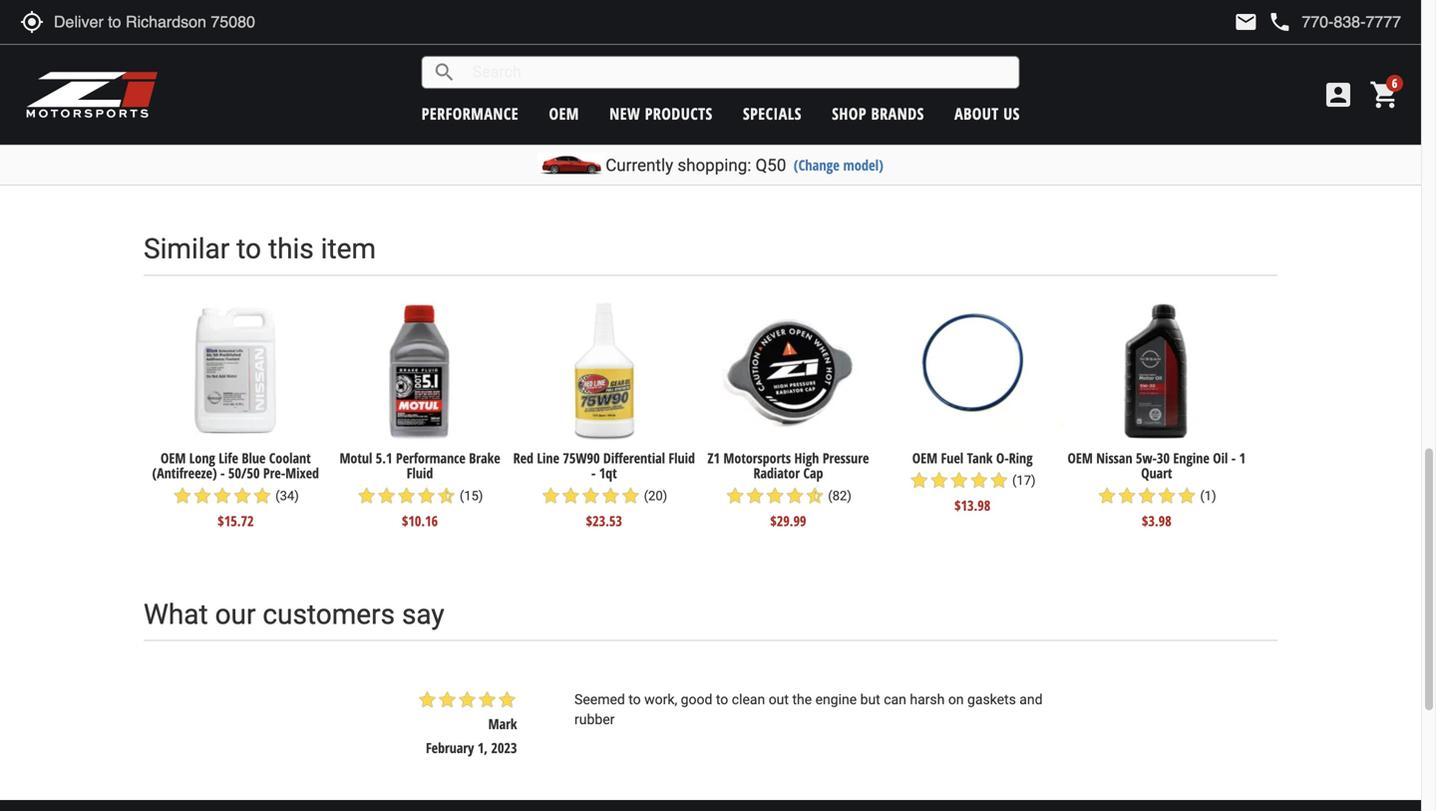 Task type: vqa. For each thing, say whether or not it's contained in the screenshot.


Task type: describe. For each thing, give the bounding box(es) containing it.
tank
[[967, 448, 993, 467]]

shop brands link
[[832, 103, 925, 124]]

similar
[[144, 233, 230, 266]]

(3)
[[279, 131, 295, 146]]

oem link
[[549, 103, 579, 124]]

washer
[[466, 91, 507, 110]]

the
[[793, 691, 812, 708]]

ring
[[1009, 448, 1033, 467]]

z1 for z1 motorsports 3d "z1 emblem"
[[884, 91, 897, 110]]

seemed
[[575, 691, 625, 708]]

what
[[144, 598, 208, 631]]

say
[[402, 598, 445, 631]]

work,
[[645, 691, 678, 708]]

5.1
[[376, 448, 393, 467]]

q50
[[756, 155, 786, 175]]

radiator
[[754, 464, 800, 483]]

what our customers say
[[144, 598, 445, 631]]

cap
[[804, 464, 823, 483]]

products
[[645, 103, 713, 124]]

genuine nissan dot 4 brake fluid star star star star star (3)
[[158, 91, 313, 149]]

(20)
[[644, 488, 668, 503]]

star star star_half (44)
[[949, 113, 1036, 133]]

genuine nissan brake cleaner
[[707, 91, 870, 110]]

phone
[[1268, 10, 1292, 34]]

performance
[[396, 448, 466, 467]]

(15)
[[460, 488, 483, 503]]

z1 motorsports 3d "z1 emblem"
[[884, 91, 1062, 110]]

z1 motorsports logo image
[[25, 70, 159, 120]]

$4.31
[[774, 139, 803, 158]]

1 horizontal spatial blue
[[610, 91, 634, 110]]

1 vertical spatial long
[[189, 448, 215, 467]]

dot
[[247, 91, 268, 110]]

(2)
[[463, 131, 480, 146]]

and
[[1020, 691, 1043, 708]]

fluid for -
[[669, 448, 695, 467]]

$10.16
[[402, 511, 438, 530]]

4
[[272, 91, 278, 110]]

windshield
[[402, 91, 462, 110]]

mail link
[[1234, 10, 1258, 34]]

mail
[[1234, 10, 1258, 34]]

fuel
[[941, 448, 964, 467]]

rubber
[[575, 711, 615, 728]]

our
[[215, 598, 256, 631]]

oil
[[1213, 448, 1228, 467]]

z1 for z1 motorsports high pressure radiator cap star star star star star_half (82) $29.99
[[708, 448, 720, 467]]

1 vertical spatial life
[[219, 448, 238, 467]]

us
[[1004, 103, 1020, 124]]

out
[[769, 691, 789, 708]]

new products link
[[610, 103, 713, 124]]

currently
[[606, 155, 674, 175]]

(1) inside oem nissan 5w-30 engine oil - 1 quart star star star star star (1) $3.98
[[1200, 488, 1217, 503]]

new
[[610, 103, 641, 124]]

nissan for star
[[1097, 448, 1133, 467]]

motorsports for z1 motorsports 3d "z1 emblem"
[[900, 91, 967, 110]]

(44)
[[1013, 116, 1036, 131]]

star_half inside motul 5.1 performance brake fluid star star star star star_half (15) $10.16
[[437, 486, 457, 506]]

concentrate
[[402, 106, 468, 125]]

shop
[[832, 103, 867, 124]]

brands
[[871, 103, 925, 124]]

genuine for genuine nissan dot 4 brake fluid star star star star star (3)
[[158, 91, 203, 110]]

0 vertical spatial (antifreeze)
[[521, 106, 586, 125]]

quart
[[1142, 464, 1173, 483]]

1
[[1240, 448, 1246, 467]]

about us link
[[955, 103, 1020, 124]]

z1 motorsports high pressure radiator cap star star star star star_half (82) $29.99
[[708, 448, 869, 530]]

fluid for concentrate
[[372, 106, 399, 125]]

account_box link
[[1318, 79, 1360, 111]]

gaskets
[[968, 691, 1016, 708]]

red line 75w90 differential fluid - 1qt star star star star star (20) $23.53
[[513, 448, 695, 530]]

to for seemed
[[629, 691, 641, 708]]

$29.99
[[771, 511, 807, 530]]

oem nissan 5w-30 engine oil - 1 quart star star star star star (1) $3.98
[[1068, 448, 1246, 530]]

0 vertical spatial mixed
[[654, 106, 688, 125]]

my_location
[[20, 10, 44, 34]]

oem nissan windshield washer fluid concentrate star star star star star (2)
[[333, 91, 507, 149]]

motul 5.1 performance brake fluid star star star star star_half (15) $10.16
[[340, 448, 500, 530]]

"z1
[[989, 91, 1008, 110]]

oem fuel tank o-ring star star star star star (17) $13.98
[[910, 448, 1036, 515]]

good
[[681, 691, 713, 708]]

$13.98
[[955, 496, 991, 515]]

on
[[949, 691, 964, 708]]

30
[[1157, 448, 1170, 467]]

(82)
[[828, 488, 852, 503]]

high
[[795, 448, 819, 467]]

star_half inside z1 motorsports high pressure radiator cap star star star star star_half (82) $29.99
[[805, 486, 825, 506]]

account_box
[[1323, 79, 1355, 111]]

shopping_cart
[[1370, 79, 1402, 111]]

nissan for (3)
[[207, 91, 243, 110]]



Task type: locate. For each thing, give the bounding box(es) containing it.
mixed right new
[[654, 106, 688, 125]]

performance
[[422, 103, 519, 124]]

genuine down search "search box"
[[707, 91, 752, 110]]

but
[[861, 691, 881, 708]]

brake right 4
[[282, 91, 313, 110]]

0 horizontal spatial $15.72
[[218, 511, 254, 530]]

line
[[537, 448, 560, 467]]

oem
[[333, 91, 359, 110], [529, 91, 554, 110], [549, 103, 579, 124], [161, 448, 186, 467], [913, 448, 938, 467], [1068, 448, 1093, 467]]

1 vertical spatial motorsports
[[724, 448, 791, 467]]

0 horizontal spatial life
[[219, 448, 238, 467]]

1 horizontal spatial brake
[[469, 448, 500, 467]]

coolant left motul
[[269, 448, 311, 467]]

(34)
[[644, 131, 668, 146], [276, 488, 299, 503]]

2 horizontal spatial brake
[[795, 91, 826, 110]]

1 horizontal spatial life
[[587, 91, 607, 110]]

0 horizontal spatial 50/50
[[228, 464, 260, 483]]

star_half
[[989, 113, 1009, 133], [437, 486, 457, 506], [805, 486, 825, 506]]

0 horizontal spatial (1)
[[829, 116, 848, 131]]

clean
[[732, 691, 765, 708]]

0 vertical spatial life
[[587, 91, 607, 110]]

search
[[433, 60, 457, 84]]

0 horizontal spatial star_half
[[437, 486, 457, 506]]

nissan left 5w-
[[1097, 448, 1133, 467]]

3d
[[971, 91, 985, 110]]

0 horizontal spatial long
[[189, 448, 215, 467]]

0 vertical spatial pre-
[[632, 106, 654, 125]]

2 genuine from the left
[[707, 91, 752, 110]]

fluid for star
[[407, 464, 433, 483]]

0 horizontal spatial brake
[[282, 91, 313, 110]]

0 horizontal spatial pre-
[[263, 464, 285, 483]]

1 vertical spatial z1
[[708, 448, 720, 467]]

oem inside oem fuel tank o-ring star star star star star (17) $13.98
[[913, 448, 938, 467]]

(1)
[[829, 116, 848, 131], [1200, 488, 1217, 503]]

0 horizontal spatial coolant
[[269, 448, 311, 467]]

mixed
[[654, 106, 688, 125], [285, 464, 319, 483]]

brake inside genuine nissan dot 4 brake fluid star star star star star (3)
[[282, 91, 313, 110]]

oem inside oem nissan 5w-30 engine oil - 1 quart star star star star star (1) $3.98
[[1068, 448, 1093, 467]]

motul
[[340, 448, 372, 467]]

red
[[513, 448, 534, 467]]

0 vertical spatial oem long life blue coolant (antifreeze) - 50/50 pre-mixed star star star star star (34) $15.72
[[521, 91, 688, 173]]

1 horizontal spatial 50/50
[[597, 106, 628, 125]]

specials link
[[743, 103, 802, 124]]

0 horizontal spatial z1
[[708, 448, 720, 467]]

- inside oem nissan 5w-30 engine oil - 1 quart star star star star star (1) $3.98
[[1232, 448, 1236, 467]]

genuine left dot
[[158, 91, 203, 110]]

differential
[[603, 448, 665, 467]]

nissan left dot
[[207, 91, 243, 110]]

phone link
[[1268, 10, 1402, 34]]

1 vertical spatial $15.72
[[218, 511, 254, 530]]

engine
[[816, 691, 857, 708]]

50/50
[[597, 106, 628, 125], [228, 464, 260, 483]]

Search search field
[[457, 57, 1019, 88]]

1 vertical spatial mixed
[[285, 464, 319, 483]]

$15.72 up our
[[218, 511, 254, 530]]

motorsports left 3d
[[900, 91, 967, 110]]

1 horizontal spatial genuine
[[707, 91, 752, 110]]

0 horizontal spatial oem long life blue coolant (antifreeze) - 50/50 pre-mixed star star star star star (34) $15.72
[[152, 448, 319, 530]]

engine
[[1174, 448, 1210, 467]]

life
[[587, 91, 607, 110], [219, 448, 238, 467]]

2 horizontal spatial to
[[716, 691, 729, 708]]

nissan up star star star star
[[755, 91, 791, 110]]

0 vertical spatial motorsports
[[900, 91, 967, 110]]

customers
[[263, 598, 395, 631]]

0 horizontal spatial mixed
[[285, 464, 319, 483]]

motorsports inside z1 motorsports high pressure radiator cap star star star star star_half (82) $29.99
[[724, 448, 791, 467]]

1 horizontal spatial motorsports
[[900, 91, 967, 110]]

shopping:
[[678, 155, 752, 175]]

mixed left motul
[[285, 464, 319, 483]]

star_half left (15)
[[437, 486, 457, 506]]

$15.72
[[586, 154, 622, 173], [218, 511, 254, 530]]

1 vertical spatial coolant
[[269, 448, 311, 467]]

$3.98
[[1142, 511, 1172, 530]]

(change model) link
[[794, 155, 884, 175]]

0 vertical spatial coolant
[[638, 91, 679, 110]]

(antifreeze)
[[521, 106, 586, 125], [152, 464, 217, 483]]

star
[[729, 113, 749, 133], [749, 113, 769, 133], [769, 113, 789, 133], [789, 113, 809, 133], [910, 113, 930, 133], [949, 113, 969, 133], [969, 113, 989, 133], [176, 129, 196, 149], [196, 129, 216, 149], [216, 129, 236, 149], [236, 129, 256, 149], [256, 129, 276, 149], [360, 129, 380, 149], [380, 129, 400, 149], [400, 129, 420, 149], [420, 129, 440, 149], [440, 129, 460, 149], [541, 129, 561, 149], [561, 129, 581, 149], [581, 129, 601, 149], [601, 129, 621, 149], [621, 129, 641, 149], [910, 471, 930, 491], [930, 471, 949, 491], [949, 471, 969, 491], [969, 471, 989, 491], [989, 471, 1009, 491], [173, 486, 192, 506], [192, 486, 212, 506], [212, 486, 232, 506], [232, 486, 252, 506], [252, 486, 272, 506], [357, 486, 377, 506], [377, 486, 397, 506], [397, 486, 417, 506], [417, 486, 437, 506], [541, 486, 561, 506], [561, 486, 581, 506], [581, 486, 601, 506], [601, 486, 621, 506], [621, 486, 641, 506], [725, 486, 745, 506], [745, 486, 765, 506], [765, 486, 785, 506], [785, 486, 805, 506], [1097, 486, 1117, 506], [1117, 486, 1137, 506], [1137, 486, 1157, 506], [1157, 486, 1177, 506], [1177, 486, 1197, 506], [417, 690, 437, 710], [437, 690, 457, 710], [457, 690, 477, 710], [477, 690, 497, 710], [497, 690, 517, 710]]

fluid right differential
[[669, 448, 695, 467]]

brake left red
[[469, 448, 500, 467]]

brake inside motul 5.1 performance brake fluid star star star star star_half (15) $10.16
[[469, 448, 500, 467]]

nissan inside oem nissan windshield washer fluid concentrate star star star star star (2)
[[362, 91, 398, 110]]

0 horizontal spatial motorsports
[[724, 448, 791, 467]]

1 vertical spatial (antifreeze)
[[152, 464, 217, 483]]

2 horizontal spatial star_half
[[989, 113, 1009, 133]]

75w90
[[563, 448, 600, 467]]

fluid inside oem nissan windshield washer fluid concentrate star star star star star (2)
[[372, 106, 399, 125]]

brake
[[282, 91, 313, 110], [795, 91, 826, 110], [469, 448, 500, 467]]

0 horizontal spatial genuine
[[158, 91, 203, 110]]

0 horizontal spatial (antifreeze)
[[152, 464, 217, 483]]

1 horizontal spatial oem long life blue coolant (antifreeze) - 50/50 pre-mixed star star star star star (34) $15.72
[[521, 91, 688, 173]]

1 horizontal spatial to
[[629, 691, 641, 708]]

0 vertical spatial (1)
[[829, 116, 848, 131]]

fluid inside genuine nissan dot 4 brake fluid star star star star star (3)
[[223, 106, 249, 125]]

model)
[[843, 155, 884, 175]]

specials
[[743, 103, 802, 124]]

1 vertical spatial blue
[[242, 448, 266, 467]]

to for similar
[[237, 233, 261, 266]]

fluid inside motul 5.1 performance brake fluid star star star star star_half (15) $10.16
[[407, 464, 433, 483]]

fluid left 4
[[223, 106, 249, 125]]

fluid
[[223, 106, 249, 125], [372, 106, 399, 125], [669, 448, 695, 467], [407, 464, 433, 483]]

(change
[[794, 155, 840, 175]]

nissan for (2)
[[362, 91, 398, 110]]

(17)
[[1013, 473, 1036, 488]]

to left work,
[[629, 691, 641, 708]]

genuine for genuine nissan brake cleaner
[[707, 91, 752, 110]]

fluid left windshield
[[372, 106, 399, 125]]

mark
[[488, 714, 517, 733]]

1 vertical spatial oem long life blue coolant (antifreeze) - 50/50 pre-mixed star star star star star (34) $15.72
[[152, 448, 319, 530]]

item
[[321, 233, 376, 266]]

1 genuine from the left
[[158, 91, 203, 110]]

emblem"
[[1011, 91, 1062, 110]]

z1
[[884, 91, 897, 110], [708, 448, 720, 467]]

1 horizontal spatial (34)
[[644, 131, 668, 146]]

-
[[589, 106, 593, 125], [1232, 448, 1236, 467], [220, 464, 225, 483], [591, 464, 596, 483]]

harsh
[[910, 691, 945, 708]]

o-
[[996, 448, 1009, 467]]

(1) down "cleaner"
[[829, 116, 848, 131]]

0 vertical spatial z1
[[884, 91, 897, 110]]

blue
[[610, 91, 634, 110], [242, 448, 266, 467]]

nissan inside oem nissan 5w-30 engine oil - 1 quart star star star star star (1) $3.98
[[1097, 448, 1133, 467]]

(1) down oil
[[1200, 488, 1217, 503]]

0 vertical spatial long
[[558, 91, 584, 110]]

oem long life blue coolant (antifreeze) - 50/50 pre-mixed star star star star star (34) $15.72
[[521, 91, 688, 173], [152, 448, 319, 530]]

$19.99
[[1139, 139, 1175, 158]]

1 horizontal spatial mixed
[[654, 106, 688, 125]]

0 horizontal spatial blue
[[242, 448, 266, 467]]

coolant
[[638, 91, 679, 110], [269, 448, 311, 467]]

1 vertical spatial (1)
[[1200, 488, 1217, 503]]

pre- up currently
[[632, 106, 654, 125]]

fluid right 5.1
[[407, 464, 433, 483]]

star_half down "z1
[[989, 113, 1009, 133]]

oem inside oem nissan windshield washer fluid concentrate star star star star star (2)
[[333, 91, 359, 110]]

1 vertical spatial pre-
[[263, 464, 285, 483]]

1 horizontal spatial pre-
[[632, 106, 654, 125]]

this
[[268, 233, 314, 266]]

1 vertical spatial 50/50
[[228, 464, 260, 483]]

coolant up currently
[[638, 91, 679, 110]]

motorsports for z1 motorsports high pressure radiator cap star star star star star_half (82) $29.99
[[724, 448, 791, 467]]

0 vertical spatial $15.72
[[586, 154, 622, 173]]

1qt
[[599, 464, 617, 483]]

1 horizontal spatial (1)
[[1200, 488, 1217, 503]]

fluid inside red line 75w90 differential fluid - 1qt star star star star star (20) $23.53
[[669, 448, 695, 467]]

shop brands
[[832, 103, 925, 124]]

nissan left windshield
[[362, 91, 398, 110]]

nissan inside genuine nissan dot 4 brake fluid star star star star star (3)
[[207, 91, 243, 110]]

1 horizontal spatial coolant
[[638, 91, 679, 110]]

to right "good"
[[716, 691, 729, 708]]

star star star star
[[729, 113, 809, 133]]

z1 left the radiator
[[708, 448, 720, 467]]

1 horizontal spatial long
[[558, 91, 584, 110]]

0 horizontal spatial (34)
[[276, 488, 299, 503]]

motorsports left high
[[724, 448, 791, 467]]

genuine
[[158, 91, 203, 110], [707, 91, 752, 110]]

genuine inside genuine nissan dot 4 brake fluid star star star star star (3)
[[158, 91, 203, 110]]

star star star star star mark february 1, 2023
[[417, 690, 517, 757]]

to left this at the left of the page
[[237, 233, 261, 266]]

$23.53
[[586, 511, 622, 530]]

pre- left motul
[[263, 464, 285, 483]]

performance link
[[422, 103, 519, 124]]

new products
[[610, 103, 713, 124]]

1 vertical spatial (34)
[[276, 488, 299, 503]]

z1 right "cleaner"
[[884, 91, 897, 110]]

1 horizontal spatial star_half
[[805, 486, 825, 506]]

seemed to work, good to clean out the engine but can harsh on gaskets and rubber
[[575, 691, 1043, 728]]

- inside red line 75w90 differential fluid - 1qt star star star star star (20) $23.53
[[591, 464, 596, 483]]

about us
[[955, 103, 1020, 124]]

star_half down cap
[[805, 486, 825, 506]]

0 horizontal spatial to
[[237, 233, 261, 266]]

nissan
[[207, 91, 243, 110], [362, 91, 398, 110], [755, 91, 791, 110], [1097, 448, 1133, 467]]

1 horizontal spatial (antifreeze)
[[521, 106, 586, 125]]

1 horizontal spatial z1
[[884, 91, 897, 110]]

0 vertical spatial (34)
[[644, 131, 668, 146]]

z1 inside z1 motorsports high pressure radiator cap star star star star star_half (82) $29.99
[[708, 448, 720, 467]]

1,
[[478, 738, 488, 757]]

can
[[884, 691, 907, 708]]

currently shopping: q50 (change model)
[[606, 155, 884, 175]]

$15.72 down new
[[586, 154, 622, 173]]

brake left "cleaner"
[[795, 91, 826, 110]]

to
[[237, 233, 261, 266], [629, 691, 641, 708], [716, 691, 729, 708]]

1 horizontal spatial $15.72
[[586, 154, 622, 173]]

0 vertical spatial blue
[[610, 91, 634, 110]]

0 vertical spatial 50/50
[[597, 106, 628, 125]]

similar to this item
[[144, 233, 376, 266]]



